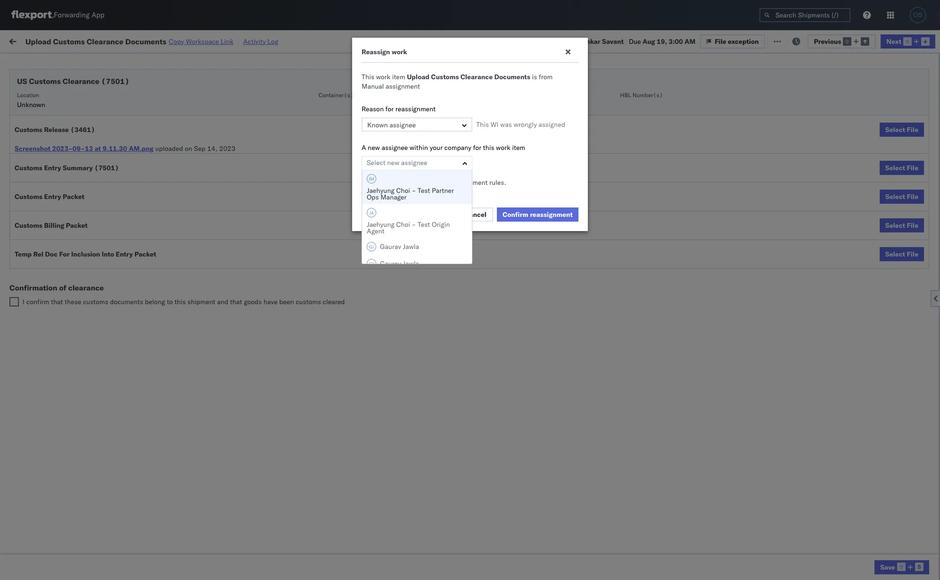 Task type: vqa. For each thing, say whether or not it's contained in the screenshot.


Task type: locate. For each thing, give the bounding box(es) containing it.
1 vertical spatial 1889466
[[594, 240, 623, 248]]

0 horizontal spatial savant
[[603, 37, 624, 46]]

0 horizontal spatial at
[[95, 144, 101, 153]]

5,
[[226, 115, 232, 124], [226, 136, 232, 145], [226, 157, 232, 165], [226, 178, 232, 186]]

2 vertical spatial schedule delivery appointment link
[[22, 239, 116, 248]]

pickup for fourth "schedule pickup from los angeles, ca" "link" from the top
[[51, 219, 72, 227]]

1 vertical spatial new
[[388, 159, 400, 167]]

customs
[[53, 37, 85, 46], [431, 73, 459, 81], [29, 76, 61, 86], [15, 126, 42, 134], [15, 164, 42, 172], [15, 193, 42, 201], [45, 198, 71, 206], [15, 221, 42, 230], [45, 551, 71, 559]]

2:59 am edt, nov 5, 2022 for 2:59 am edt, nov 5, 2022's the schedule delivery appointment link
[[167, 157, 250, 165]]

dec up '7:00 pm est, dec 23, 2022'
[[211, 240, 224, 248]]

list box
[[362, 170, 472, 272]]

est, left jan
[[196, 302, 210, 311]]

this inside this work item upload customs clearance documents is from manual assignment
[[362, 73, 375, 81]]

4 edt, from the top
[[196, 178, 210, 186]]

to
[[167, 298, 173, 306]]

3 schedule delivery appointment link from the top
[[22, 239, 116, 248]]

for
[[59, 250, 70, 259]]

cancel
[[465, 210, 487, 219]]

0 vertical spatial gaurav
[[380, 243, 402, 251]]

been
[[279, 298, 294, 306]]

1 lhuu7894563, uetu5238478 from the top
[[642, 240, 739, 248]]

packet
[[63, 193, 85, 201], [66, 221, 88, 230], [135, 250, 156, 259]]

est, left feb
[[196, 551, 210, 560]]

select file for customs entry packet
[[886, 193, 919, 201]]

hlxu6269489, for 3rd "schedule pickup from los angeles, ca" button from the bottom of the page
[[692, 177, 741, 186]]

nov
[[212, 115, 224, 124], [212, 136, 224, 145], [212, 157, 224, 165], [212, 178, 224, 186]]

schedule delivery appointment button up 'for'
[[22, 239, 116, 249]]

reason for reassignment
[[362, 105, 436, 113]]

hlxu6269489, for first "schedule pickup from los angeles, ca" button from the top of the page
[[692, 115, 741, 124]]

2 upload customs clearance documents link from the top
[[22, 550, 139, 560]]

ca for second "schedule pickup from los angeles, ca" "link"
[[129, 136, 138, 144]]

2 uetu5238478 from the top
[[693, 260, 739, 269]]

0 vertical spatial upload customs clearance documents button
[[22, 197, 139, 208]]

entry up customs billing packet
[[44, 193, 61, 201]]

this for this action will not impact the assignment rules.
[[362, 178, 375, 187]]

2 vertical spatial assignee
[[401, 159, 428, 167]]

select for temp rel doc for inclusion into entry packet
[[886, 250, 906, 259]]

6 2:59 from the top
[[167, 302, 181, 311]]

1 vertical spatial ceau7522281,
[[642, 115, 691, 124]]

delivery inside confirm delivery link
[[48, 281, 72, 290]]

pm
[[183, 261, 193, 269]]

customs
[[83, 298, 108, 306], [296, 298, 321, 306]]

schedule pickup from los angeles, ca up 09-
[[22, 136, 138, 144]]

work for my
[[27, 34, 51, 47]]

1 horizontal spatial exception
[[793, 37, 824, 45]]

list box containing jaehyung choi - test partner ops manager
[[362, 170, 472, 272]]

schedule pickup from los angeles, ca button up "temp rel doc for inclusion into entry packet"
[[22, 218, 138, 229]]

205 on track
[[217, 37, 256, 45]]

confirm inside "confirm pickup from los angeles, ca" link
[[22, 260, 46, 269]]

import work button
[[76, 30, 123, 51]]

this left wi
[[477, 120, 489, 129]]

confirm down rel
[[22, 260, 46, 269]]

1 vertical spatial jawla
[[403, 260, 420, 268]]

1 abcdefg78456546 from the top
[[710, 240, 774, 248]]

schedule pickup from los angeles, ca button up (3461)
[[22, 114, 138, 125]]

2 vertical spatial flex-1889466
[[574, 261, 623, 269]]

0 horizontal spatial customs
[[83, 298, 108, 306]]

from down "temp rel doc for inclusion into entry packet"
[[70, 260, 83, 269]]

select file button for customs entry packet
[[880, 190, 925, 204]]

2:59 am edt, nov 5, 2022
[[167, 115, 250, 124], [167, 136, 250, 145], [167, 157, 250, 165], [167, 178, 250, 186]]

work right reassign
[[392, 48, 408, 56]]

1889466
[[594, 219, 623, 228], [594, 240, 623, 248], [594, 261, 623, 269]]

this up manual at left
[[362, 73, 375, 81]]

schedule pickup from los angeles, ca button
[[22, 114, 138, 125], [22, 135, 138, 146], [22, 177, 138, 187], [22, 218, 138, 229], [22, 301, 138, 312]]

1 vertical spatial this
[[477, 120, 489, 129]]

4 schedule pickup from los angeles, ca button from the top
[[22, 218, 138, 229]]

4 resize handle column header from the left
[[370, 73, 382, 580]]

5 select file button from the top
[[880, 247, 925, 261]]

2:59 am edt, nov 5, 2022 for 3rd "schedule pickup from los angeles, ca" "link" from the top of the page
[[167, 178, 250, 186]]

2 abcdefg78456546 from the top
[[710, 261, 774, 269]]

unknown
[[17, 101, 45, 109]]

6 resize handle column header from the left
[[543, 73, 554, 580]]

1 vertical spatial schedule delivery appointment
[[22, 156, 116, 165]]

1 horizontal spatial customs
[[296, 298, 321, 306]]

1 vertical spatial 14,
[[225, 240, 236, 248]]

this for this work item upload customs clearance documents is from manual assignment
[[362, 73, 375, 81]]

1 horizontal spatial omkar
[[841, 157, 861, 165]]

3 nov from the top
[[212, 157, 224, 165]]

(7501) down work
[[101, 76, 129, 86]]

1 vertical spatial upload customs clearance documents button
[[22, 550, 139, 561]]

forwarding
[[54, 11, 90, 20]]

for up known assignee
[[386, 105, 394, 113]]

3 select file from the top
[[886, 193, 919, 201]]

savant
[[603, 37, 624, 46], [862, 157, 883, 165]]

1 vertical spatial ceau7522281, hlxu6269489, hlxu8034992
[[642, 115, 789, 124]]

schedule pickup from los angeles, ca link down summary at the left top
[[22, 177, 138, 186]]

5 fcl from the top
[[340, 178, 352, 186]]

4 select file from the top
[[886, 221, 919, 230]]

0 vertical spatial schedule delivery appointment link
[[22, 94, 116, 103]]

on right 205
[[231, 37, 239, 45]]

1 vertical spatial entry
[[44, 193, 61, 201]]

0 horizontal spatial this
[[175, 298, 186, 306]]

goods
[[244, 298, 262, 306]]

0 vertical spatial choi
[[397, 186, 410, 195]]

2:59 am est, jan 13, 2023
[[167, 302, 252, 311]]

schedule pickup from los angeles, ca down clearance
[[22, 302, 138, 310]]

(7501)
[[101, 76, 129, 86], [94, 164, 119, 172]]

this up ops
[[362, 178, 375, 187]]

confirm down rules.
[[503, 210, 529, 219]]

new right a
[[368, 143, 380, 152]]

2 hlxu8034992 from the top
[[742, 115, 789, 124]]

pickup down doc
[[48, 260, 68, 269]]

ceau7522281,
[[642, 94, 691, 103], [642, 115, 691, 124], [642, 177, 691, 186]]

operator:
[[551, 37, 580, 46]]

select file for customs billing packet
[[886, 221, 919, 230]]

0 vertical spatial gaurav jawla
[[380, 243, 420, 251]]

appointment down workitem button
[[77, 94, 116, 103]]

1 horizontal spatial this
[[483, 143, 495, 152]]

packet down summary at the left top
[[63, 193, 85, 201]]

ca for 3rd "schedule pickup from los angeles, ca" "link" from the top of the page
[[129, 177, 138, 186]]

assignee up select new assignee
[[382, 143, 408, 152]]

schedule delivery appointment button down the 2023-
[[22, 156, 116, 166]]

appointment for 2:59 am edt, nov 5, 2022
[[77, 156, 116, 165]]

this down wi
[[483, 143, 495, 152]]

est, right pm
[[195, 261, 209, 269]]

schedule delivery appointment down us customs clearance (7501)
[[22, 94, 116, 103]]

est, up '7:00 pm est, dec 23, 2022'
[[196, 240, 210, 248]]

appointment down the 13
[[77, 156, 116, 165]]

7 flex- from the top
[[574, 219, 594, 228]]

2023 right 10,
[[236, 551, 253, 560]]

jaehyung down jm
[[367, 186, 395, 195]]

us
[[17, 76, 27, 86]]

1 horizontal spatial that
[[230, 298, 242, 306]]

file for customs entry packet
[[908, 193, 919, 201]]

lhuu7894563, for 2:59 am est, dec 14, 2022
[[642, 240, 691, 248]]

est, for 10,
[[196, 551, 210, 560]]

14, up the 23,
[[225, 240, 236, 248]]

1 horizontal spatial 14,
[[225, 240, 236, 248]]

choi inside jaehyung choi - test origin agent
[[397, 220, 410, 229]]

1 vertical spatial appointment
[[77, 156, 116, 165]]

wi
[[491, 120, 499, 129]]

1 vertical spatial for
[[474, 143, 482, 152]]

assignment right the
[[454, 178, 488, 187]]

schedule up screenshot
[[22, 136, 50, 144]]

1 vertical spatial hlxu8034992
[[742, 115, 789, 124]]

upload customs clearance documents
[[22, 198, 139, 206], [22, 551, 139, 559]]

schedule down us
[[22, 94, 50, 103]]

2 test123456 from the top
[[710, 178, 750, 186]]

import work
[[80, 37, 120, 45]]

0 vertical spatial confirm
[[503, 210, 529, 219]]

number(s)
[[633, 92, 664, 99]]

0 vertical spatial flex-1889466
[[574, 219, 623, 228]]

confirm up confirm
[[22, 281, 46, 290]]

batch
[[888, 37, 906, 45]]

flex-1989365
[[574, 551, 623, 560]]

1 flex-1846748 from the top
[[574, 95, 623, 103]]

3 1846748 from the top
[[594, 136, 623, 145]]

9 fcl from the top
[[340, 261, 352, 269]]

choi inside "jaehyung choi - test partner ops manager"
[[397, 186, 410, 195]]

5 resize handle column header from the left
[[438, 73, 450, 580]]

item
[[392, 73, 406, 81], [513, 143, 526, 152]]

2 5, from the top
[[226, 136, 232, 145]]

1 horizontal spatial savant
[[862, 157, 883, 165]]

None checkbox
[[9, 297, 19, 307]]

forwarding app link
[[11, 10, 105, 20]]

schedule pickup from los angeles, ca button down clearance
[[22, 301, 138, 312]]

0 vertical spatial dec
[[211, 240, 224, 248]]

documents inside this work item upload customs clearance documents is from manual assignment
[[495, 73, 531, 81]]

los down inclusion
[[85, 260, 96, 269]]

gaurav down the agent
[[380, 260, 402, 268]]

pickup for fifth "schedule pickup from los angeles, ca" "link" from the bottom of the page
[[51, 115, 72, 123]]

pickup down "customs entry summary (7501)"
[[51, 177, 72, 186]]

1 horizontal spatial new
[[388, 159, 400, 167]]

0 vertical spatial upload customs clearance documents link
[[22, 197, 139, 207]]

this right "to"
[[175, 298, 186, 306]]

location
[[17, 92, 39, 99]]

flex-1846748 button
[[559, 92, 625, 105], [559, 92, 625, 105], [559, 113, 625, 126], [559, 113, 625, 126], [559, 134, 625, 147], [559, 134, 625, 147], [559, 155, 625, 168], [559, 155, 625, 168], [559, 175, 625, 189], [559, 175, 625, 189], [559, 196, 625, 209], [559, 196, 625, 209]]

ceau7522281, hlxu6269489, hlxu8034992
[[642, 94, 789, 103], [642, 115, 789, 124], [642, 177, 789, 186]]

appointment up inclusion
[[77, 239, 116, 248]]

pickup
[[51, 115, 72, 123], [51, 136, 72, 144], [51, 177, 72, 186], [51, 219, 72, 227], [48, 260, 68, 269], [51, 302, 72, 310]]

pickup inside "confirm pickup from los angeles, ca" link
[[48, 260, 68, 269]]

customs down clearance
[[83, 298, 108, 306]]

at
[[188, 37, 194, 45], [95, 144, 101, 153]]

flexport. image
[[11, 10, 54, 20]]

work up 'by:' on the top left
[[27, 34, 51, 47]]

1 vertical spatial confirm
[[22, 260, 46, 269]]

1 vertical spatial omkar
[[841, 157, 861, 165]]

0 vertical spatial 14,
[[207, 144, 218, 153]]

1 vertical spatial assignee
[[382, 143, 408, 152]]

0 vertical spatial omkar
[[580, 37, 601, 46]]

documents
[[125, 37, 167, 46], [495, 73, 531, 81], [105, 198, 139, 206], [105, 551, 139, 559]]

0 vertical spatial entry
[[44, 164, 61, 172]]

1 gaurav from the top
[[380, 243, 402, 251]]

2022
[[233, 115, 250, 124], [233, 136, 250, 145], [233, 157, 250, 165], [233, 178, 250, 186], [237, 240, 254, 248], [237, 261, 253, 269]]

entry down the 2023-
[[44, 164, 61, 172]]

7 schedule from the top
[[22, 239, 50, 248]]

0 vertical spatial schedule delivery appointment button
[[22, 94, 116, 104]]

1 vertical spatial test123456
[[710, 178, 750, 186]]

pickup up the 2023-
[[51, 136, 72, 144]]

0 vertical spatial ceau7522281,
[[642, 94, 691, 103]]

lhuu7894563, uetu5238478
[[642, 240, 739, 248], [642, 260, 739, 269]]

(7501) for us customs clearance (7501)
[[101, 76, 129, 86]]

lhuu7894563,
[[642, 240, 691, 248], [642, 260, 691, 269]]

work up manual at left
[[376, 73, 391, 81]]

4 schedule pickup from los angeles, ca from the top
[[22, 219, 138, 227]]

from down clearance
[[73, 302, 87, 310]]

2 vertical spatial this
[[362, 178, 375, 187]]

edt, for first "schedule pickup from los angeles, ca" button from the top of the page
[[196, 115, 210, 124]]

5 select file from the top
[[886, 250, 919, 259]]

1 schedule delivery appointment link from the top
[[22, 94, 116, 103]]

jaehyung inside "jaehyung choi - test partner ops manager"
[[367, 186, 395, 195]]

air
[[319, 551, 327, 560]]

actions
[[910, 77, 929, 84]]

pickup for second "schedule pickup from los angeles, ca" "link"
[[51, 136, 72, 144]]

impact
[[420, 178, 441, 187]]

dec for 14,
[[211, 240, 224, 248]]

choi right the agent
[[397, 220, 410, 229]]

2 lhuu7894563, from the top
[[642, 260, 691, 269]]

work inside this work item upload customs clearance documents is from manual assignment
[[376, 73, 391, 81]]

0 vertical spatial lhuu7894563, uetu5238478
[[642, 240, 739, 248]]

1 1846748 from the top
[[594, 95, 623, 103]]

i confirm that these customs documents belong to this shipment and that goods have been customs cleared
[[23, 298, 345, 306]]

1 schedule delivery appointment from the top
[[22, 94, 116, 103]]

2:59 am edt, nov 5, 2022 for fifth "schedule pickup from los angeles, ca" "link" from the bottom of the page
[[167, 115, 250, 124]]

select file for temp rel doc for inclusion into entry packet
[[886, 250, 919, 259]]

1 edt, from the top
[[196, 115, 210, 124]]

1 vertical spatial at
[[95, 144, 101, 153]]

2 schedule delivery appointment link from the top
[[22, 156, 116, 165]]

schedule delivery appointment link down us customs clearance (7501)
[[22, 94, 116, 103]]

los down summary at the left top
[[89, 177, 100, 186]]

1 vertical spatial schedule delivery appointment link
[[22, 156, 116, 165]]

ca inside button
[[125, 260, 134, 269]]

2 vertical spatial schedule delivery appointment button
[[22, 239, 116, 249]]

schedule pickup from los angeles, ca up "temp rel doc for inclusion into entry packet"
[[22, 219, 138, 227]]

schedule up rel
[[22, 239, 50, 248]]

jaehyung choi - test partner ops manager
[[367, 186, 454, 201]]

a new assignee within your company for this work item
[[362, 143, 526, 152]]

2 schedule pickup from los angeles, ca link from the top
[[22, 135, 138, 145]]

on
[[231, 37, 239, 45], [185, 144, 192, 153]]

for
[[386, 105, 394, 113], [474, 143, 482, 152]]

2:59
[[167, 115, 181, 124], [167, 136, 181, 145], [167, 157, 181, 165], [167, 178, 181, 186], [167, 240, 181, 248], [167, 302, 181, 311]]

Search Shipments (/) text field
[[760, 8, 851, 22]]

schedule pickup from los angeles, ca
[[22, 115, 138, 123], [22, 136, 138, 144], [22, 177, 138, 186], [22, 219, 138, 227], [22, 302, 138, 310]]

est, for 13,
[[196, 302, 210, 311]]

select file for customs entry summary (7501)
[[886, 164, 919, 172]]

0 horizontal spatial exception
[[729, 37, 760, 46]]

at left risk
[[188, 37, 194, 45]]

2 vertical spatial appointment
[[77, 239, 116, 248]]

0 vertical spatial hlxu8034992
[[742, 94, 789, 103]]

759
[[174, 37, 186, 45]]

2 vertical spatial confirm
[[22, 281, 46, 290]]

schedule delivery appointment
[[22, 94, 116, 103], [22, 156, 116, 165], [22, 239, 116, 248]]

2 gaurav from the top
[[380, 260, 402, 268]]

0 vertical spatial 2023
[[219, 144, 236, 153]]

1 vertical spatial uetu5238478
[[693, 260, 739, 269]]

1 select file from the top
[[886, 126, 919, 134]]

by:
[[34, 58, 43, 66]]

1 vertical spatial hlxu6269489,
[[692, 115, 741, 124]]

forwarding app
[[54, 11, 105, 20]]

2 choi from the top
[[397, 220, 410, 229]]

confirm inside confirm reassignment button
[[503, 210, 529, 219]]

save button
[[875, 561, 930, 575]]

batch action button
[[873, 34, 935, 48]]

ceau7522281, for fifth "schedule pickup from los angeles, ca" "link" from the bottom of the page
[[642, 115, 691, 124]]

choi right action
[[397, 186, 410, 195]]

entry right "into" at the top left
[[116, 250, 133, 259]]

4 schedule from the top
[[22, 156, 50, 165]]

1 vertical spatial packet
[[66, 221, 88, 230]]

select for customs release (3461)
[[886, 126, 906, 134]]

1 vertical spatial choi
[[397, 220, 410, 229]]

item inside this work item upload customs clearance documents is from manual assignment
[[392, 73, 406, 81]]

wrongly
[[514, 120, 537, 129]]

-
[[412, 186, 416, 195], [412, 220, 416, 229], [454, 551, 458, 560], [458, 551, 462, 560]]

dec left the 23,
[[211, 261, 223, 269]]

2023 right 13,
[[235, 302, 252, 311]]

packet right billing
[[66, 221, 88, 230]]

3 hlxu6269489, from the top
[[692, 177, 741, 186]]

select file button for temp rel doc for inclusion into entry packet
[[880, 247, 925, 261]]

0 vertical spatial upload customs clearance documents
[[22, 198, 139, 206]]

confirm inside confirm delivery link
[[22, 281, 46, 290]]

assignee down reason for reassignment
[[390, 121, 416, 129]]

14, right sep
[[207, 144, 218, 153]]

0 vertical spatial jawla
[[403, 243, 420, 251]]

2 select file from the top
[[886, 164, 919, 172]]

this action will not impact the assignment rules.
[[362, 178, 507, 187]]

0 vertical spatial (7501)
[[101, 76, 129, 86]]

1 vertical spatial (7501)
[[94, 164, 119, 172]]

3 appointment from the top
[[77, 239, 116, 248]]

2 2:59 am edt, nov 5, 2022 from the top
[[167, 136, 250, 145]]

0 vertical spatial appointment
[[77, 94, 116, 103]]

test
[[428, 115, 440, 124], [496, 115, 508, 124], [428, 136, 440, 145], [496, 136, 508, 145], [428, 157, 440, 165], [496, 157, 508, 165], [428, 178, 440, 186], [496, 178, 508, 186], [418, 186, 431, 195], [428, 198, 440, 207], [496, 198, 508, 207], [428, 219, 440, 228], [496, 219, 508, 228], [418, 220, 431, 229], [428, 240, 440, 248], [496, 240, 508, 248], [428, 261, 440, 269], [496, 261, 508, 269]]

0 horizontal spatial item
[[392, 73, 406, 81]]

your
[[430, 143, 443, 152]]

os
[[914, 11, 923, 18]]

1 upload customs clearance documents link from the top
[[22, 197, 139, 207]]

1 horizontal spatial for
[[474, 143, 482, 152]]

select file
[[886, 126, 919, 134], [886, 164, 919, 172], [886, 193, 919, 201], [886, 221, 919, 230], [886, 250, 919, 259]]

select for customs entry packet
[[886, 193, 906, 201]]

us customs clearance (7501)
[[17, 76, 129, 86]]

container numbers button
[[638, 71, 696, 88]]

1 vertical spatial schedule delivery appointment button
[[22, 156, 116, 166]]

assignee
[[390, 121, 416, 129], [382, 143, 408, 152], [401, 159, 428, 167]]

3 5, from the top
[[226, 157, 232, 165]]

1 vertical spatial lhuu7894563,
[[642, 260, 691, 269]]

container numbers
[[642, 73, 668, 88]]

upload customs clearance documents copy workspace link
[[25, 37, 234, 46]]

pickup down of in the left of the page
[[51, 302, 72, 310]]

new for select
[[388, 159, 400, 167]]

schedule pickup from los angeles, ca link down (3461)
[[22, 135, 138, 145]]

0 horizontal spatial that
[[51, 298, 63, 306]]

1 resize handle column header from the left
[[150, 73, 161, 580]]

(7501) for customs entry summary (7501)
[[94, 164, 119, 172]]

customs inside this work item upload customs clearance documents is from manual assignment
[[431, 73, 459, 81]]

gaurav right gj
[[380, 243, 402, 251]]

from right is
[[539, 73, 553, 81]]

schedule delivery appointment button for 2:59 am edt, nov 5, 2022
[[22, 156, 116, 166]]

0 vertical spatial hlxu6269489,
[[692, 94, 741, 103]]

that down confirmation of clearance
[[51, 298, 63, 306]]

schedule up customs entry packet at the top of the page
[[22, 177, 50, 186]]

new for a
[[368, 143, 380, 152]]

0 vertical spatial packet
[[63, 193, 85, 201]]

2 appointment from the top
[[77, 156, 116, 165]]

temp
[[15, 250, 32, 259]]

assignee down within
[[401, 159, 428, 167]]

2 flex-1846748 from the top
[[574, 115, 623, 124]]

schedule delivery appointment link for 2:59 am edt, nov 5, 2022
[[22, 156, 116, 165]]

1 vertical spatial gaurav jawla
[[380, 260, 420, 268]]

lhuu7894563, uetu5238478 for 2:59 am est, dec 14, 2022
[[642, 240, 739, 248]]

was
[[501, 120, 512, 129]]

upload inside this work item upload customs clearance documents is from manual assignment
[[407, 73, 430, 81]]

reassignment
[[396, 105, 436, 113], [530, 210, 573, 219]]

jan
[[211, 302, 222, 311]]

the
[[442, 178, 452, 187]]

3 ocean fcl from the top
[[319, 136, 352, 145]]

3 flex- from the top
[[574, 136, 594, 145]]

2 vertical spatial ceau7522281,
[[642, 177, 691, 186]]

3 select file button from the top
[[880, 190, 925, 204]]

schedule delivery appointment down the 2023-
[[22, 156, 116, 165]]

1 jawla from the top
[[403, 243, 420, 251]]

test inside "jaehyung choi - test partner ops manager"
[[418, 186, 431, 195]]

work
[[27, 34, 51, 47], [392, 48, 408, 56], [376, 73, 391, 81], [496, 143, 511, 152]]

schedule pickup from los angeles, ca link down clearance
[[22, 301, 138, 311]]

a
[[362, 143, 366, 152]]

schedule pickup from los angeles, ca link up (3461)
[[22, 114, 138, 124]]

workitem button
[[6, 75, 152, 84]]

will
[[397, 178, 407, 187]]

schedule down screenshot
[[22, 156, 50, 165]]

schedule pickup from los angeles, ca link up "temp rel doc for inclusion into entry packet"
[[22, 218, 138, 228]]

0 horizontal spatial new
[[368, 143, 380, 152]]

est, for 23,
[[195, 261, 209, 269]]

1:00
[[167, 551, 181, 560]]

2 vertical spatial hlxu6269489,
[[692, 177, 741, 186]]

assignment up reason for reassignment
[[386, 82, 420, 91]]

from inside button
[[70, 260, 83, 269]]

7:00 pm est, dec 23, 2022
[[167, 261, 253, 269]]

resize handle column header
[[150, 73, 161, 580], [266, 73, 277, 580], [302, 73, 314, 580], [370, 73, 382, 580], [438, 73, 450, 580], [543, 73, 554, 580], [626, 73, 638, 580], [694, 73, 705, 580], [825, 73, 836, 580], [893, 73, 904, 580], [924, 73, 935, 580]]

this for this wi was wrongly assigned
[[477, 120, 489, 129]]

1 vertical spatial reassignment
[[530, 210, 573, 219]]

upload customs clearance documents link for second upload customs clearance documents button from the top of the page
[[22, 550, 139, 560]]

0 horizontal spatial assignment
[[386, 82, 420, 91]]

location unknown
[[17, 92, 45, 109]]

4 fcl from the top
[[340, 157, 352, 165]]

flex-1989365 button
[[559, 549, 625, 562], [559, 549, 625, 562]]

jaehyung down ja at top left
[[367, 220, 395, 229]]

11 resize handle column header from the left
[[924, 73, 935, 580]]

0 vertical spatial jaehyung
[[367, 186, 395, 195]]

packet for customs billing packet
[[66, 221, 88, 230]]

0 vertical spatial 1889466
[[594, 219, 623, 228]]

0 horizontal spatial reassignment
[[396, 105, 436, 113]]

jaehyung inside jaehyung choi - test origin agent
[[367, 220, 395, 229]]

None field
[[367, 157, 369, 169]]

file for customs billing packet
[[908, 221, 919, 230]]

2023 right sep
[[219, 144, 236, 153]]

3 schedule delivery appointment from the top
[[22, 239, 116, 248]]

2 vertical spatial hlxu8034992
[[742, 177, 789, 186]]

6 flex- from the top
[[574, 198, 594, 207]]

5 1846748 from the top
[[594, 178, 623, 186]]

inclusion
[[71, 250, 100, 259]]

(7501) down the 9.11.30 at the left top of page
[[94, 164, 119, 172]]

schedule down customs entry packet at the top of the page
[[22, 219, 50, 227]]

1 horizontal spatial assignment
[[454, 178, 488, 187]]

4 schedule pickup from los angeles, ca link from the top
[[22, 218, 138, 228]]

pickup up release
[[51, 115, 72, 123]]

customs right been at the left bottom
[[296, 298, 321, 306]]

dec
[[211, 240, 224, 248], [211, 261, 223, 269]]

schedule down confirmation on the left
[[22, 302, 50, 310]]

2 schedule delivery appointment button from the top
[[22, 156, 116, 166]]

that right "and"
[[230, 298, 242, 306]]

2 fcl from the top
[[340, 115, 352, 124]]

schedule pickup from los angeles, ca button down (3461)
[[22, 135, 138, 146]]

2 lhuu7894563, uetu5238478 from the top
[[642, 260, 739, 269]]

3 ceau7522281, hlxu6269489, hlxu8034992 from the top
[[642, 177, 789, 186]]

1 jaehyung from the top
[[367, 186, 395, 195]]

work for reassign
[[392, 48, 408, 56]]

1 nov from the top
[[212, 115, 224, 124]]

3 ceau7522281, from the top
[[642, 177, 691, 186]]

1 vertical spatial dec
[[211, 261, 223, 269]]

confirm for confirm reassignment
[[503, 210, 529, 219]]

1 that from the left
[[51, 298, 63, 306]]

1 vertical spatial 2023
[[235, 302, 252, 311]]

1 vertical spatial abcdefg78456546
[[710, 261, 774, 269]]

for right company
[[474, 143, 482, 152]]

schedule down unknown
[[22, 115, 50, 123]]

at right the 13
[[95, 144, 101, 153]]

new up action
[[388, 159, 400, 167]]

from inside this work item upload customs clearance documents is from manual assignment
[[539, 73, 553, 81]]

3 hlxu8034992 from the top
[[742, 177, 789, 186]]

uetu5238478 for 2:59 am est, dec 14, 2022
[[693, 240, 739, 248]]

2 vertical spatial schedule delivery appointment
[[22, 239, 116, 248]]

schedule delivery appointment link up 'for'
[[22, 239, 116, 248]]

0 vertical spatial this
[[362, 73, 375, 81]]

0 vertical spatial assignment
[[386, 82, 420, 91]]

1 vertical spatial lhuu7894563, uetu5238478
[[642, 260, 739, 269]]

select for customs entry summary (7501)
[[886, 164, 906, 172]]

0 horizontal spatial 14,
[[207, 144, 218, 153]]

0 horizontal spatial on
[[185, 144, 192, 153]]

4 select file button from the top
[[880, 218, 925, 233]]

1 vertical spatial savant
[[862, 157, 883, 165]]

edt, for 2:59 am edt, nov 5, 2022 the schedule delivery appointment button
[[196, 157, 210, 165]]

5 flex-1846748 from the top
[[574, 178, 623, 186]]

packet right "into" at the top left
[[135, 250, 156, 259]]

8 resize handle column header from the left
[[694, 73, 705, 580]]



Task type: describe. For each thing, give the bounding box(es) containing it.
schedule delivery appointment for 2:59 am est, dec 14, 2022
[[22, 239, 116, 248]]

file for customs release (3461)
[[908, 126, 919, 134]]

jaehyung for agent
[[367, 220, 395, 229]]

container
[[642, 73, 668, 80]]

2 flex-1889466 from the top
[[574, 240, 623, 248]]

abcdefg78456546 for 2:59 am est, dec 14, 2022
[[710, 240, 774, 248]]

shipment
[[188, 298, 216, 306]]

2 schedule from the top
[[22, 115, 50, 123]]

2 1889466 from the top
[[594, 240, 623, 248]]

confirm pickup from los angeles, ca button
[[22, 260, 134, 270]]

select file button for customs billing packet
[[880, 218, 925, 233]]

8 flex- from the top
[[574, 240, 594, 248]]

2023 for 10,
[[236, 551, 253, 560]]

1 horizontal spatial on
[[231, 37, 239, 45]]

2 ocean fcl from the top
[[319, 115, 352, 124]]

2 gaurav jawla from the top
[[380, 260, 420, 268]]

1 upload customs clearance documents from the top
[[22, 198, 139, 206]]

this wi was wrongly assigned
[[477, 120, 566, 129]]

8 schedule from the top
[[22, 302, 50, 310]]

1 schedule delivery appointment button from the top
[[22, 94, 116, 104]]

ca for "confirm pickup from los angeles, ca" link
[[125, 260, 134, 269]]

05707175362
[[710, 551, 755, 560]]

6 ocean fcl from the top
[[319, 198, 352, 207]]

19,
[[657, 37, 668, 46]]

3 fcl from the top
[[340, 136, 352, 145]]

1989365
[[594, 551, 623, 560]]

ceau7522281, for 3rd "schedule pickup from los angeles, ca" "link" from the top of the page
[[642, 177, 691, 186]]

jaehyung for ops
[[367, 186, 395, 195]]

3 schedule pickup from los angeles, ca link from the top
[[22, 177, 138, 186]]

1 vertical spatial on
[[185, 144, 192, 153]]

1 test123456 from the top
[[710, 115, 750, 124]]

est, for 14,
[[196, 240, 210, 248]]

2 vertical spatial packet
[[135, 250, 156, 259]]

choi for ops
[[397, 186, 410, 195]]

link
[[221, 37, 234, 46]]

risk
[[196, 37, 207, 45]]

4 5, from the top
[[226, 178, 232, 186]]

9 resize handle column header from the left
[[825, 73, 836, 580]]

abcdefg78456546 for 7:00 pm est, dec 23, 2022
[[710, 261, 774, 269]]

1 ocean fcl from the top
[[319, 95, 352, 103]]

os button
[[908, 4, 930, 26]]

1 ceau7522281, from the top
[[642, 94, 691, 103]]

5 schedule pickup from los angeles, ca link from the top
[[22, 301, 138, 311]]

ca for fourth "schedule pickup from los angeles, ca" "link" from the top
[[129, 219, 138, 227]]

2 vertical spatial entry
[[116, 250, 133, 259]]

previous button
[[808, 34, 877, 48]]

choi for agent
[[397, 220, 410, 229]]

3 schedule from the top
[[22, 136, 50, 144]]

0 horizontal spatial file exception
[[715, 37, 760, 46]]

this work item upload customs clearance documents is from manual assignment
[[362, 73, 553, 91]]

customs entry summary (7501)
[[15, 164, 119, 172]]

action
[[908, 37, 929, 45]]

2 edt, from the top
[[196, 136, 210, 145]]

9 ocean fcl from the top
[[319, 261, 352, 269]]

5 2:59 from the top
[[167, 240, 181, 248]]

clearance inside this work item upload customs clearance documents is from manual assignment
[[461, 73, 493, 81]]

2 ceau7522281, hlxu6269489, hlxu8034992 from the top
[[642, 115, 789, 124]]

file for customs entry summary (7501)
[[908, 164, 919, 172]]

from up (3461)
[[73, 115, 87, 123]]

3:00
[[669, 37, 684, 46]]

filtered by:
[[9, 58, 43, 66]]

screenshot
[[15, 144, 50, 153]]

2 flex- from the top
[[574, 115, 594, 124]]

5 schedule pickup from los angeles, ca from the top
[[22, 302, 138, 310]]

ca for 5th "schedule pickup from los angeles, ca" "link" from the top
[[129, 302, 138, 310]]

3 flex-1889466 from the top
[[574, 261, 623, 269]]

reassign
[[362, 48, 390, 56]]

test inside jaehyung choi - test origin agent
[[418, 220, 431, 229]]

consignee
[[454, 77, 481, 84]]

1 horizontal spatial file exception
[[779, 37, 824, 45]]

0 vertical spatial at
[[188, 37, 194, 45]]

due
[[629, 37, 642, 46]]

select for customs billing packet
[[886, 221, 906, 230]]

1:00 am est, feb 10, 2023
[[167, 551, 253, 560]]

dec for 23,
[[211, 261, 223, 269]]

0 vertical spatial this
[[483, 143, 495, 152]]

1 flex-1889466 from the top
[[574, 219, 623, 228]]

los up (3461)
[[89, 115, 100, 123]]

2 2:59 from the top
[[167, 136, 181, 145]]

9 flex- from the top
[[574, 261, 594, 269]]

13
[[85, 144, 93, 153]]

2 upload customs clearance documents button from the top
[[22, 550, 139, 561]]

select file button for customs release (3461)
[[880, 123, 925, 137]]

release
[[44, 126, 69, 134]]

work
[[103, 37, 120, 45]]

0 horizontal spatial for
[[386, 105, 394, 113]]

ca for fifth "schedule pickup from los angeles, ca" "link" from the bottom of the page
[[129, 115, 138, 123]]

reason
[[362, 105, 384, 113]]

name
[[403, 77, 418, 84]]

numbers
[[642, 81, 666, 88]]

ops
[[367, 193, 379, 201]]

lhuu7894563, uetu5238478 for 7:00 pm est, dec 23, 2022
[[642, 260, 739, 269]]

from up 09-
[[73, 136, 87, 144]]

consignee button
[[450, 75, 545, 84]]

select file button for customs entry summary (7501)
[[880, 161, 925, 175]]

confirm for confirm delivery
[[22, 281, 46, 290]]

1 schedule pickup from los angeles, ca from the top
[[22, 115, 138, 123]]

8 fcl from the top
[[340, 240, 352, 248]]

copy workspace link button
[[169, 37, 234, 46]]

--
[[454, 551, 462, 560]]

customs release (3461)
[[15, 126, 95, 134]]

feb
[[211, 551, 223, 560]]

edt, for 3rd "schedule pickup from los angeles, ca" button from the bottom of the page
[[196, 178, 210, 186]]

container(s)
[[319, 92, 354, 99]]

3 resize handle column header from the left
[[302, 73, 314, 580]]

4 2:59 from the top
[[167, 178, 181, 186]]

0 vertical spatial savant
[[603, 37, 624, 46]]

usa
[[419, 551, 433, 560]]

billing
[[44, 221, 64, 230]]

pickup for 3rd "schedule pickup from los angeles, ca" "link" from the top of the page
[[51, 177, 72, 186]]

- inside jaehyung choi - test origin agent
[[412, 220, 416, 229]]

2:59 am est, dec 14, 2022
[[167, 240, 254, 248]]

into
[[102, 250, 114, 259]]

omkar savant
[[841, 157, 883, 165]]

1 5, from the top
[[226, 115, 232, 124]]

Search Work text field
[[623, 34, 726, 48]]

2 schedule pickup from los angeles, ca button from the top
[[22, 135, 138, 146]]

3 schedule pickup from los angeles, ca button from the top
[[22, 177, 138, 187]]

save
[[881, 563, 896, 572]]

0 vertical spatial assignee
[[390, 121, 416, 129]]

select file for customs release (3461)
[[886, 126, 919, 134]]

ja
[[370, 210, 374, 215]]

temp rel doc for inclusion into entry packet
[[15, 250, 156, 259]]

assignment inside this work item upload customs clearance documents is from manual assignment
[[386, 82, 420, 91]]

1 appointment from the top
[[77, 94, 116, 103]]

pickup for 5th "schedule pickup from los angeles, ca" "link" from the top
[[51, 302, 72, 310]]

and
[[217, 298, 229, 306]]

select new assignee
[[367, 159, 428, 167]]

1 1889466 from the top
[[594, 219, 623, 228]]

3 schedule pickup from los angeles, ca from the top
[[22, 177, 138, 186]]

1 hlxu8034992 from the top
[[742, 94, 789, 103]]

origin
[[432, 220, 450, 229]]

1 flex- from the top
[[574, 95, 594, 103]]

import
[[80, 37, 102, 45]]

hbl
[[621, 92, 632, 99]]

2 1846748 from the top
[[594, 115, 623, 124]]

gj
[[369, 244, 374, 249]]

7 fcl from the top
[[340, 219, 352, 228]]

4 1846748 from the top
[[594, 157, 623, 165]]

(0)
[[154, 37, 166, 45]]

upload customs clearance documents link for second upload customs clearance documents button from the bottom of the page
[[22, 197, 139, 207]]

- inside "jaehyung choi - test partner ops manager"
[[412, 186, 416, 195]]

5 flex- from the top
[[574, 178, 594, 186]]

work for this
[[376, 73, 391, 81]]

from down summary at the left top
[[73, 177, 87, 186]]

partner
[[432, 186, 454, 195]]

confirmation
[[9, 283, 57, 293]]

test
[[447, 551, 463, 560]]

assignee for select
[[401, 159, 428, 167]]

4 nov from the top
[[212, 178, 224, 186]]

work down 'was'
[[496, 143, 511, 152]]

5 ocean fcl from the top
[[319, 178, 352, 186]]

confirm pickup from los angeles, ca
[[22, 260, 134, 269]]

file for temp rel doc for inclusion into entry packet
[[908, 250, 919, 259]]

2 nov from the top
[[212, 136, 224, 145]]

2 resize handle column header from the left
[[266, 73, 277, 580]]

confirm delivery link
[[22, 281, 72, 290]]

2 jawla from the top
[[403, 260, 420, 268]]

schedule delivery appointment link for 2:59 am est, dec 14, 2022
[[22, 239, 116, 248]]

6 flex-1846748 from the top
[[574, 198, 623, 207]]

7 ocean fcl from the top
[[319, 219, 352, 228]]

10 ocean fcl from the top
[[319, 302, 352, 311]]

3 2:59 from the top
[[167, 157, 181, 165]]

confirm delivery
[[22, 281, 72, 290]]

10 fcl from the top
[[340, 302, 352, 311]]

message (0)
[[127, 37, 166, 45]]

next
[[887, 37, 902, 46]]

1 hlxu6269489, from the top
[[692, 94, 741, 103]]

cleared
[[323, 298, 345, 306]]

appointment for 2:59 am est, dec 14, 2022
[[77, 239, 116, 248]]

6 1846748 from the top
[[594, 198, 623, 207]]

1 schedule from the top
[[22, 94, 50, 103]]

packet for customs entry packet
[[63, 193, 85, 201]]

lhuu7894563, for 7:00 pm est, dec 23, 2022
[[642, 260, 691, 269]]

hbl number(s)
[[621, 92, 664, 99]]

1 horizontal spatial item
[[513, 143, 526, 152]]

am.png
[[129, 144, 154, 153]]

7 resize handle column header from the left
[[626, 73, 638, 580]]

los inside button
[[85, 260, 96, 269]]

agent
[[367, 227, 385, 235]]

is
[[533, 73, 538, 81]]

los up the 13
[[89, 136, 100, 144]]

workspace
[[186, 37, 219, 46]]

1 gaurav jawla from the top
[[380, 243, 420, 251]]

2023 for 13,
[[235, 302, 252, 311]]

(3461)
[[71, 126, 95, 134]]

6 schedule from the top
[[22, 219, 50, 227]]

1 upload customs clearance documents button from the top
[[22, 197, 139, 208]]

los down clearance
[[89, 302, 100, 310]]

0 horizontal spatial omkar
[[580, 37, 601, 46]]

message
[[127, 37, 154, 45]]

4 flex-1846748 from the top
[[574, 157, 623, 165]]

known
[[368, 121, 388, 129]]

6 fcl from the top
[[340, 198, 352, 207]]

rules.
[[490, 178, 507, 187]]

activity log
[[243, 37, 279, 46]]

angeles, inside button
[[97, 260, 123, 269]]

pickup for "confirm pickup from los angeles, ca" link
[[48, 260, 68, 269]]

known assignee
[[368, 121, 416, 129]]

13,
[[223, 302, 234, 311]]

screenshot 2023-09-13 at 9.11.30 am.png link
[[15, 144, 154, 153]]

2 upload customs clearance documents from the top
[[22, 551, 139, 559]]

screenshot 2023-09-13 at 9.11.30 am.png uploaded on sep 14, 2023
[[15, 144, 236, 153]]

7:00
[[167, 261, 181, 269]]

jaehyung choi - test origin agent
[[367, 220, 450, 235]]

uetu5238478 for 7:00 pm est, dec 23, 2022
[[693, 260, 739, 269]]

entry for summary
[[44, 164, 61, 172]]

3 1889466 from the top
[[594, 261, 623, 269]]

manager
[[381, 193, 407, 201]]

lululemon
[[386, 551, 418, 560]]

2 schedule pickup from los angeles, ca from the top
[[22, 136, 138, 144]]

schedule delivery appointment button for 2:59 am est, dec 14, 2022
[[22, 239, 116, 249]]

schedule delivery appointment for 2:59 am edt, nov 5, 2022
[[22, 156, 116, 165]]

assignee for a
[[382, 143, 408, 152]]

confirm for confirm pickup from los angeles, ca
[[22, 260, 46, 269]]

10 resize handle column header from the left
[[893, 73, 904, 580]]

los up inclusion
[[89, 219, 100, 227]]

09-
[[73, 144, 85, 153]]

8 ocean fcl from the top
[[319, 240, 352, 248]]

5 schedule pickup from los angeles, ca button from the top
[[22, 301, 138, 312]]

from right billing
[[73, 219, 87, 227]]

759 at risk
[[174, 37, 207, 45]]

reassignment inside confirm reassignment button
[[530, 210, 573, 219]]

entry for packet
[[44, 193, 61, 201]]

1 2:59 from the top
[[167, 115, 181, 124]]

2 that from the left
[[230, 298, 242, 306]]

1 schedule pickup from los angeles, ca link from the top
[[22, 114, 138, 124]]



